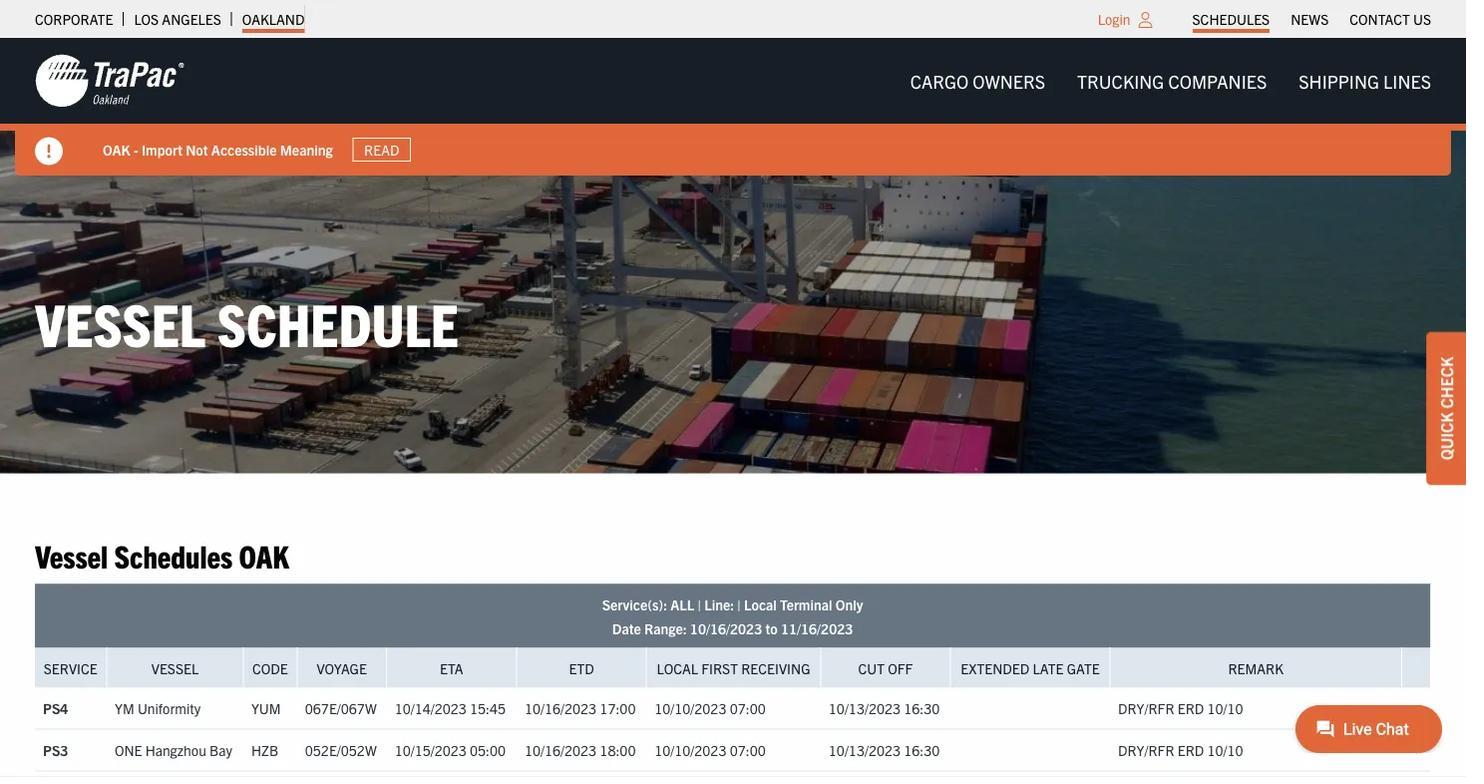 Task type: describe. For each thing, give the bounding box(es) containing it.
to
[[766, 619, 778, 637]]

cargo
[[910, 69, 969, 92]]

erd for 17:00
[[1178, 700, 1204, 717]]

quick
[[1437, 412, 1457, 460]]

remark
[[1229, 659, 1284, 677]]

gate
[[1067, 659, 1100, 677]]

10/10 for 10/16/2023 18:00
[[1208, 741, 1244, 759]]

shipping
[[1299, 69, 1380, 92]]

1 | from the left
[[698, 595, 701, 613]]

read
[[364, 141, 400, 159]]

10/14/2023
[[395, 700, 467, 717]]

vessel for vessel schedule
[[35, 285, 206, 358]]

contact us
[[1350, 10, 1432, 28]]

trucking companies link
[[1061, 61, 1283, 101]]

ym
[[115, 700, 134, 717]]

service
[[44, 659, 97, 677]]

corporate
[[35, 10, 113, 28]]

2 vertical spatial vessel
[[151, 659, 199, 677]]

oakland link
[[242, 5, 305, 33]]

news link
[[1291, 5, 1329, 33]]

local first receiving
[[657, 659, 811, 677]]

los
[[134, 10, 159, 28]]

10/10 for 10/16/2023 17:00
[[1208, 700, 1244, 717]]

vessel schedules oak
[[35, 535, 289, 574]]

first
[[702, 659, 738, 677]]

cargo owners
[[910, 69, 1046, 92]]

18:00
[[600, 741, 636, 759]]

trucking companies
[[1077, 69, 1267, 92]]

menu bar containing schedules
[[1182, 5, 1442, 33]]

code
[[252, 659, 288, 677]]

one
[[115, 741, 142, 759]]

052e/052w
[[305, 741, 377, 759]]

read link
[[353, 137, 411, 162]]

menu bar containing cargo owners
[[894, 61, 1448, 101]]

10/10/2023 07:00 for 17:00
[[655, 700, 766, 717]]

corporate link
[[35, 5, 113, 33]]

10/16/2023 17:00
[[525, 700, 636, 717]]

local inside service(s): all | line: | local terminal only date range: 10/16/2023 to 11/16/2023
[[744, 595, 777, 613]]

check
[[1437, 357, 1457, 409]]

0 horizontal spatial local
[[657, 659, 698, 677]]

owners
[[973, 69, 1046, 92]]

receiving
[[741, 659, 811, 677]]

cut off
[[858, 659, 913, 677]]

solid image
[[35, 137, 63, 165]]

10/16/2023 18:00
[[525, 741, 636, 759]]

schedules link
[[1193, 5, 1270, 33]]

range:
[[644, 619, 687, 637]]

oakland
[[242, 10, 305, 28]]

oakland image
[[35, 53, 185, 109]]

accessible
[[211, 140, 277, 158]]

10/14/2023 15:45
[[395, 700, 506, 717]]

los angeles link
[[134, 5, 221, 33]]

10/10/2023 for 17:00
[[655, 700, 727, 717]]

10/10/2023 07:00 for 18:00
[[655, 741, 766, 759]]

1 vertical spatial schedules
[[114, 535, 233, 574]]

companies
[[1169, 69, 1267, 92]]

10/15/2023
[[395, 741, 467, 759]]

all
[[671, 595, 695, 613]]

uniformity
[[138, 700, 201, 717]]

banner containing cargo owners
[[0, 38, 1466, 176]]

05:00
[[470, 741, 506, 759]]

service(s):
[[602, 595, 667, 613]]

date
[[612, 619, 641, 637]]



Task type: locate. For each thing, give the bounding box(es) containing it.
0 vertical spatial 10/10/2023 07:00
[[655, 700, 766, 717]]

1 10/13/2023 16:30 from the top
[[829, 700, 940, 717]]

login link
[[1098, 10, 1131, 28]]

2 10/10/2023 from the top
[[655, 741, 727, 759]]

dry/rfr erd 10/10
[[1118, 700, 1244, 717], [1118, 741, 1244, 759]]

10/16/2023 down the 'line:' on the bottom of page
[[690, 619, 762, 637]]

menu bar down light image
[[894, 61, 1448, 101]]

los angeles
[[134, 10, 221, 28]]

1 10/10/2023 07:00 from the top
[[655, 700, 766, 717]]

1 vertical spatial 10/13/2023
[[829, 741, 901, 759]]

dry/rfr
[[1118, 700, 1175, 717], [1118, 741, 1175, 759]]

|
[[698, 595, 701, 613], [738, 595, 741, 613]]

dry/rfr erd 10/10 for 10/16/2023 18:00
[[1118, 741, 1244, 759]]

0 vertical spatial dry/rfr
[[1118, 700, 1175, 717]]

menu bar up shipping
[[1182, 5, 1442, 33]]

0 vertical spatial 10/10/2023
[[655, 700, 727, 717]]

terminal
[[780, 595, 832, 613]]

0 vertical spatial 10/16/2023
[[690, 619, 762, 637]]

local up 'to'
[[744, 595, 777, 613]]

07:00 for 18:00
[[730, 741, 766, 759]]

news
[[1291, 10, 1329, 28]]

1 horizontal spatial local
[[744, 595, 777, 613]]

voyage
[[317, 659, 367, 677]]

0 vertical spatial menu bar
[[1182, 5, 1442, 33]]

07:00
[[730, 700, 766, 717], [730, 741, 766, 759]]

etd
[[569, 659, 594, 677]]

1 vertical spatial 10/16/2023
[[525, 700, 597, 717]]

0 horizontal spatial schedules
[[114, 535, 233, 574]]

one hangzhou bay
[[115, 741, 232, 759]]

0 vertical spatial schedules
[[1193, 10, 1270, 28]]

10/16/2023 inside service(s): all | line: | local terminal only date range: 10/16/2023 to 11/16/2023
[[690, 619, 762, 637]]

1 erd from the top
[[1178, 700, 1204, 717]]

1 10/10/2023 from the top
[[655, 700, 727, 717]]

schedule
[[217, 285, 459, 358]]

10/16/2023 down 10/16/2023 17:00
[[525, 741, 597, 759]]

off
[[888, 659, 913, 677]]

oak - import not accessible meaning
[[103, 140, 333, 158]]

2 10/13/2023 16:30 from the top
[[829, 741, 940, 759]]

1 dry/rfr from the top
[[1118, 700, 1175, 717]]

0 vertical spatial 10/13/2023 16:30
[[829, 700, 940, 717]]

2 erd from the top
[[1178, 741, 1204, 759]]

2 07:00 from the top
[[730, 741, 766, 759]]

eta
[[440, 659, 463, 677]]

quick check
[[1437, 357, 1457, 460]]

0 vertical spatial vessel
[[35, 285, 206, 358]]

contact us link
[[1350, 5, 1432, 33]]

1 vertical spatial oak
[[239, 535, 289, 574]]

import
[[142, 140, 183, 158]]

meaning
[[280, 140, 333, 158]]

schedules inside menu bar
[[1193, 10, 1270, 28]]

1 horizontal spatial |
[[738, 595, 741, 613]]

1 vertical spatial dry/rfr erd 10/10
[[1118, 741, 1244, 759]]

1 vertical spatial 10/10
[[1208, 741, 1244, 759]]

ps4
[[43, 700, 68, 717]]

line:
[[704, 595, 734, 613]]

10/13/2023
[[829, 700, 901, 717], [829, 741, 901, 759]]

10/13/2023 16:30
[[829, 700, 940, 717], [829, 741, 940, 759]]

hzb
[[251, 741, 279, 759]]

late
[[1033, 659, 1064, 677]]

erd for 18:00
[[1178, 741, 1204, 759]]

2 dry/rfr from the top
[[1118, 741, 1175, 759]]

1 vertical spatial local
[[657, 659, 698, 677]]

1 horizontal spatial oak
[[239, 535, 289, 574]]

1 vertical spatial vessel
[[35, 535, 108, 574]]

0 vertical spatial 07:00
[[730, 700, 766, 717]]

1 10/10 from the top
[[1208, 700, 1244, 717]]

not
[[186, 140, 208, 158]]

2 | from the left
[[738, 595, 741, 613]]

1 dry/rfr erd 10/10 from the top
[[1118, 700, 1244, 717]]

16:30 for 10/16/2023 18:00
[[904, 741, 940, 759]]

10/13/2023 16:30 for 17:00
[[829, 700, 940, 717]]

shipping lines
[[1299, 69, 1432, 92]]

1 vertical spatial 10/13/2023 16:30
[[829, 741, 940, 759]]

extended late gate
[[961, 659, 1100, 677]]

10/10
[[1208, 700, 1244, 717], [1208, 741, 1244, 759]]

0 vertical spatial 16:30
[[904, 700, 940, 717]]

2 10/13/2023 from the top
[[829, 741, 901, 759]]

lines
[[1384, 69, 1432, 92]]

0 vertical spatial local
[[744, 595, 777, 613]]

10/16/2023
[[690, 619, 762, 637], [525, 700, 597, 717], [525, 741, 597, 759]]

cargo owners link
[[894, 61, 1061, 101]]

0 horizontal spatial oak
[[103, 140, 130, 158]]

10/10/2023 down first
[[655, 700, 727, 717]]

10/10/2023 for 18:00
[[655, 741, 727, 759]]

2 10/10/2023 07:00 from the top
[[655, 741, 766, 759]]

0 vertical spatial 10/10
[[1208, 700, 1244, 717]]

oak
[[103, 140, 130, 158], [239, 535, 289, 574]]

10/15/2023 05:00
[[395, 741, 506, 759]]

shipping lines link
[[1283, 61, 1448, 101]]

0 vertical spatial erd
[[1178, 700, 1204, 717]]

0 vertical spatial dry/rfr erd 10/10
[[1118, 700, 1244, 717]]

login
[[1098, 10, 1131, 28]]

1 vertical spatial dry/rfr
[[1118, 741, 1175, 759]]

10/13/2023 for 10/16/2023 18:00
[[829, 741, 901, 759]]

contact
[[1350, 10, 1410, 28]]

1 07:00 from the top
[[730, 700, 766, 717]]

2 10/10 from the top
[[1208, 741, 1244, 759]]

| right all
[[698, 595, 701, 613]]

07:00 for 17:00
[[730, 700, 766, 717]]

2 dry/rfr erd 10/10 from the top
[[1118, 741, 1244, 759]]

10/13/2023 for 10/16/2023 17:00
[[829, 700, 901, 717]]

1 vertical spatial 10/10/2023 07:00
[[655, 741, 766, 759]]

0 horizontal spatial |
[[698, 595, 701, 613]]

extended
[[961, 659, 1030, 677]]

menu bar
[[1182, 5, 1442, 33], [894, 61, 1448, 101]]

only
[[836, 595, 863, 613]]

10/10/2023 07:00
[[655, 700, 766, 717], [655, 741, 766, 759]]

dry/rfr for 10/16/2023 18:00
[[1118, 741, 1175, 759]]

yum
[[251, 700, 281, 717]]

erd
[[1178, 700, 1204, 717], [1178, 741, 1204, 759]]

1 vertical spatial 07:00
[[730, 741, 766, 759]]

16:30 for 10/16/2023 17:00
[[904, 700, 940, 717]]

0 vertical spatial oak
[[103, 140, 130, 158]]

bay
[[210, 741, 232, 759]]

light image
[[1139, 12, 1153, 28]]

angeles
[[162, 10, 221, 28]]

service(s): all | line: | local terminal only date range: 10/16/2023 to 11/16/2023
[[602, 595, 863, 637]]

cut
[[858, 659, 885, 677]]

dry/rfr for 10/16/2023 17:00
[[1118, 700, 1175, 717]]

1 vertical spatial erd
[[1178, 741, 1204, 759]]

banner
[[0, 38, 1466, 176]]

ps3
[[43, 741, 68, 759]]

local down range:
[[657, 659, 698, 677]]

10/16/2023 for 10/16/2023 18:00
[[525, 741, 597, 759]]

schedules
[[1193, 10, 1270, 28], [114, 535, 233, 574]]

1 vertical spatial menu bar
[[894, 61, 1448, 101]]

dry/rfr erd 10/10 for 10/16/2023 17:00
[[1118, 700, 1244, 717]]

1 vertical spatial 16:30
[[904, 741, 940, 759]]

17:00
[[600, 700, 636, 717]]

trucking
[[1077, 69, 1165, 92]]

2 16:30 from the top
[[904, 741, 940, 759]]

ym uniformity
[[115, 700, 201, 717]]

10/16/2023 down the 'etd'
[[525, 700, 597, 717]]

10/16/2023 for 10/16/2023 17:00
[[525, 700, 597, 717]]

2 vertical spatial 10/16/2023
[[525, 741, 597, 759]]

0 vertical spatial 10/13/2023
[[829, 700, 901, 717]]

quick check link
[[1427, 332, 1466, 485]]

11/16/2023
[[781, 619, 853, 637]]

| right the 'line:' on the bottom of page
[[738, 595, 741, 613]]

1 vertical spatial 10/10/2023
[[655, 741, 727, 759]]

10/13/2023 16:30 for 18:00
[[829, 741, 940, 759]]

067e/067w
[[305, 700, 377, 717]]

1 10/13/2023 from the top
[[829, 700, 901, 717]]

10/10/2023 right 18:00
[[655, 741, 727, 759]]

1 16:30 from the top
[[904, 700, 940, 717]]

hangzhou
[[145, 741, 206, 759]]

us
[[1414, 10, 1432, 28]]

local
[[744, 595, 777, 613], [657, 659, 698, 677]]

-
[[134, 140, 138, 158]]

15:45
[[470, 700, 506, 717]]

1 horizontal spatial schedules
[[1193, 10, 1270, 28]]

vessel schedule
[[35, 285, 459, 358]]

vessel for vessel schedules oak
[[35, 535, 108, 574]]



Task type: vqa. For each thing, say whether or not it's contained in the screenshot.
8
no



